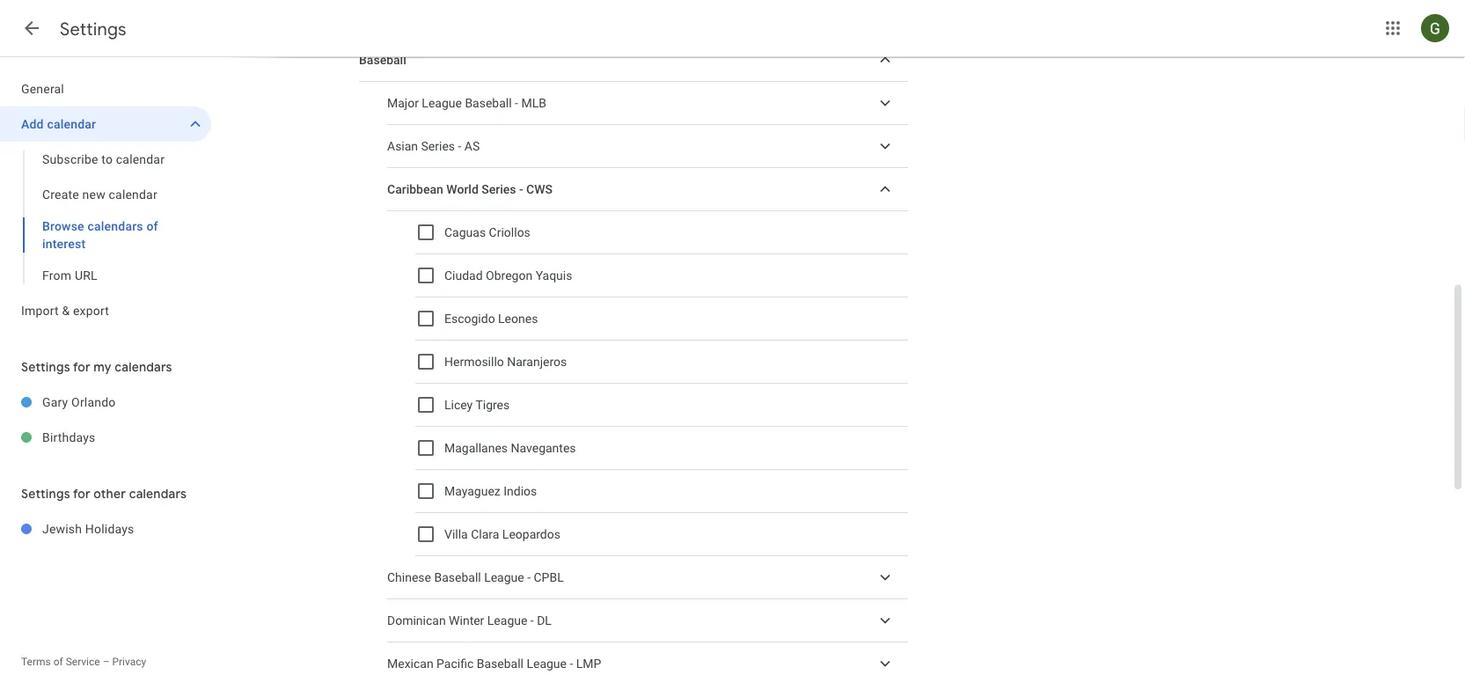 Task type: locate. For each thing, give the bounding box(es) containing it.
for for my
[[73, 359, 90, 375]]

lmp
[[576, 656, 602, 671]]

- for cpbl
[[527, 570, 531, 585]]

- left as
[[458, 139, 462, 153]]

major league baseball - mlb
[[387, 96, 547, 110]]

pacific
[[437, 656, 474, 671]]

asian series - as
[[387, 139, 480, 153]]

0 horizontal spatial series
[[421, 139, 455, 153]]

general
[[21, 81, 64, 96]]

&
[[62, 303, 70, 318]]

escogido leones
[[445, 311, 538, 326]]

calendars up jewish holidays link
[[129, 486, 187, 502]]

1 vertical spatial for
[[73, 486, 90, 502]]

-
[[515, 96, 518, 110], [458, 139, 462, 153], [519, 182, 523, 197], [527, 570, 531, 585], [531, 613, 534, 628], [570, 656, 573, 671]]

gary
[[42, 395, 68, 409]]

dominican winter league - dl
[[387, 613, 552, 628]]

league left lmp
[[527, 656, 567, 671]]

leones
[[498, 311, 538, 326]]

from
[[42, 268, 71, 283]]

0 vertical spatial settings
[[60, 18, 127, 40]]

other
[[94, 486, 126, 502]]

2 vertical spatial settings
[[21, 486, 70, 502]]

calendars
[[88, 219, 143, 233], [115, 359, 172, 375], [129, 486, 187, 502]]

import
[[21, 303, 59, 318]]

for left other
[[73, 486, 90, 502]]

0 vertical spatial for
[[73, 359, 90, 375]]

1 horizontal spatial of
[[146, 219, 158, 233]]

gary orlando
[[42, 395, 116, 409]]

- left "mlb"
[[515, 96, 518, 110]]

series left as
[[421, 139, 455, 153]]

1 vertical spatial of
[[53, 656, 63, 668]]

settings for settings
[[60, 18, 127, 40]]

0 vertical spatial of
[[146, 219, 158, 233]]

series inside tree item
[[482, 182, 516, 197]]

- left cws
[[519, 182, 523, 197]]

leopardos
[[502, 527, 561, 542]]

- for dl
[[531, 613, 534, 628]]

add calendar tree item
[[0, 107, 211, 142]]

calendars right my at the bottom left of page
[[115, 359, 172, 375]]

baseball right pacific
[[477, 656, 524, 671]]

to
[[101, 152, 113, 166]]

winter
[[449, 613, 484, 628]]

settings
[[60, 18, 127, 40], [21, 359, 70, 375], [21, 486, 70, 502]]

settings up gary
[[21, 359, 70, 375]]

asian
[[387, 139, 418, 153]]

of inside browse calendars of interest
[[146, 219, 158, 233]]

calendar inside tree item
[[47, 117, 96, 131]]

2 vertical spatial calendar
[[109, 187, 157, 202]]

from url
[[42, 268, 97, 283]]

settings for settings for other calendars
[[21, 486, 70, 502]]

settings up 'jewish'
[[21, 486, 70, 502]]

calendar right to
[[116, 152, 165, 166]]

- left the cpbl
[[527, 570, 531, 585]]

0 horizontal spatial of
[[53, 656, 63, 668]]

1 vertical spatial series
[[482, 182, 516, 197]]

league
[[422, 96, 462, 110], [484, 570, 524, 585], [487, 613, 528, 628], [527, 656, 567, 671]]

cpbl
[[534, 570, 564, 585]]

league left dl
[[487, 613, 528, 628]]

terms
[[21, 656, 51, 668]]

settings right go back image
[[60, 18, 127, 40]]

0 vertical spatial series
[[421, 139, 455, 153]]

service
[[66, 656, 100, 668]]

mayaguez
[[445, 484, 501, 498]]

major league baseball - mlb tree item
[[387, 82, 908, 125]]

terms of service link
[[21, 656, 100, 668]]

calendars down create new calendar
[[88, 219, 143, 233]]

2 vertical spatial calendars
[[129, 486, 187, 502]]

baseball tree item
[[359, 39, 908, 82]]

as
[[465, 139, 480, 153]]

clara
[[471, 527, 499, 542]]

–
[[103, 656, 110, 668]]

1 vertical spatial calendar
[[116, 152, 165, 166]]

my
[[94, 359, 112, 375]]

- left dl
[[531, 613, 534, 628]]

1 horizontal spatial series
[[482, 182, 516, 197]]

- for cws
[[519, 182, 523, 197]]

baseball left "mlb"
[[465, 96, 512, 110]]

calendar up subscribe
[[47, 117, 96, 131]]

1 vertical spatial settings
[[21, 359, 70, 375]]

ciudad obregon yaquis
[[445, 268, 573, 283]]

caribbean
[[387, 182, 444, 197]]

licey tigres
[[445, 398, 510, 412]]

calendar for subscribe to calendar
[[116, 152, 165, 166]]

1 for from the top
[[73, 359, 90, 375]]

0 vertical spatial calendar
[[47, 117, 96, 131]]

baseball
[[359, 53, 406, 67], [465, 96, 512, 110], [434, 570, 481, 585], [477, 656, 524, 671]]

tree containing general
[[0, 71, 211, 328]]

series
[[421, 139, 455, 153], [482, 182, 516, 197]]

for
[[73, 359, 90, 375], [73, 486, 90, 502]]

for for other
[[73, 486, 90, 502]]

0 vertical spatial calendars
[[88, 219, 143, 233]]

cws
[[526, 182, 553, 197]]

chinese baseball league - cpbl
[[387, 570, 564, 585]]

calendar right new
[[109, 187, 157, 202]]

tree
[[0, 71, 211, 328]]

2 for from the top
[[73, 486, 90, 502]]

import & export
[[21, 303, 109, 318]]

major
[[387, 96, 419, 110]]

of
[[146, 219, 158, 233], [53, 656, 63, 668]]

birthdays tree item
[[0, 420, 211, 455]]

1 vertical spatial calendars
[[115, 359, 172, 375]]

- left lmp
[[570, 656, 573, 671]]

of right terms
[[53, 656, 63, 668]]

group
[[0, 142, 211, 293]]

jewish holidays
[[42, 522, 134, 536]]

terms of service – privacy
[[21, 656, 146, 668]]

subscribe
[[42, 152, 98, 166]]

mexican pacific baseball league - lmp
[[387, 656, 602, 671]]

league inside tree item
[[487, 613, 528, 628]]

for left my at the bottom left of page
[[73, 359, 90, 375]]

baseball down villa
[[434, 570, 481, 585]]

dl
[[537, 613, 552, 628]]

of down create new calendar
[[146, 219, 158, 233]]

- inside 'tree item'
[[570, 656, 573, 671]]

add
[[21, 117, 44, 131]]

interest
[[42, 236, 86, 251]]

series right world
[[482, 182, 516, 197]]

calendar
[[47, 117, 96, 131], [116, 152, 165, 166], [109, 187, 157, 202]]

create new calendar
[[42, 187, 157, 202]]

world
[[447, 182, 479, 197]]

naranjeros
[[507, 355, 567, 369]]



Task type: describe. For each thing, give the bounding box(es) containing it.
add calendar
[[21, 117, 96, 131]]

ciudad
[[445, 268, 483, 283]]

chinese baseball league - cpbl tree item
[[387, 556, 908, 599]]

asian series - as tree item
[[387, 125, 908, 168]]

url
[[75, 268, 97, 283]]

navegantes
[[511, 441, 576, 455]]

settings heading
[[60, 18, 127, 40]]

calendars inside browse calendars of interest
[[88, 219, 143, 233]]

holidays
[[85, 522, 134, 536]]

caguas criollos
[[445, 225, 531, 240]]

new
[[82, 187, 106, 202]]

go back image
[[21, 18, 42, 39]]

jewish holidays link
[[42, 511, 211, 547]]

export
[[73, 303, 109, 318]]

league right major at left top
[[422, 96, 462, 110]]

indios
[[504, 484, 537, 498]]

subscribe to calendar
[[42, 152, 165, 166]]

chinese
[[387, 570, 431, 585]]

caribbean world series - cws tree item
[[387, 168, 908, 211]]

villa
[[445, 527, 468, 542]]

jewish holidays tree item
[[0, 511, 211, 547]]

series inside tree item
[[421, 139, 455, 153]]

yaquis
[[536, 268, 573, 283]]

criollos
[[489, 225, 531, 240]]

villa clara leopardos
[[445, 527, 561, 542]]

mexican
[[387, 656, 434, 671]]

privacy link
[[112, 656, 146, 668]]

calendars for my
[[115, 359, 172, 375]]

calendars for other
[[129, 486, 187, 502]]

gary orlando tree item
[[0, 385, 211, 420]]

magallanes
[[445, 441, 508, 455]]

calendar for create new calendar
[[109, 187, 157, 202]]

hermosillo naranjeros
[[445, 355, 567, 369]]

browse
[[42, 219, 84, 233]]

settings for my calendars
[[21, 359, 172, 375]]

create
[[42, 187, 79, 202]]

orlando
[[71, 395, 116, 409]]

caribbean world series - cws
[[387, 182, 553, 197]]

browse calendars of interest
[[42, 219, 158, 251]]

caguas
[[445, 225, 486, 240]]

magallanes navegantes
[[445, 441, 576, 455]]

- for mlb
[[515, 96, 518, 110]]

licey
[[445, 398, 473, 412]]

obregon
[[486, 268, 533, 283]]

settings for other calendars
[[21, 486, 187, 502]]

birthdays
[[42, 430, 96, 445]]

league inside 'tree item'
[[527, 656, 567, 671]]

mlb
[[521, 96, 547, 110]]

jewish
[[42, 522, 82, 536]]

dominican winter league - dl tree item
[[387, 599, 908, 643]]

league down villa clara leopardos
[[484, 570, 524, 585]]

hermosillo
[[445, 355, 504, 369]]

settings for my calendars tree
[[0, 385, 211, 455]]

privacy
[[112, 656, 146, 668]]

baseball up major at left top
[[359, 53, 406, 67]]

tigres
[[476, 398, 510, 412]]

birthdays link
[[42, 420, 211, 455]]

settings for settings for my calendars
[[21, 359, 70, 375]]

escogido
[[445, 311, 495, 326]]

group containing subscribe to calendar
[[0, 142, 211, 293]]

mexican pacific baseball league - lmp tree item
[[387, 643, 908, 675]]

dominican
[[387, 613, 446, 628]]

mayaguez indios
[[445, 484, 537, 498]]



Task type: vqa. For each thing, say whether or not it's contained in the screenshot.
MLB
yes



